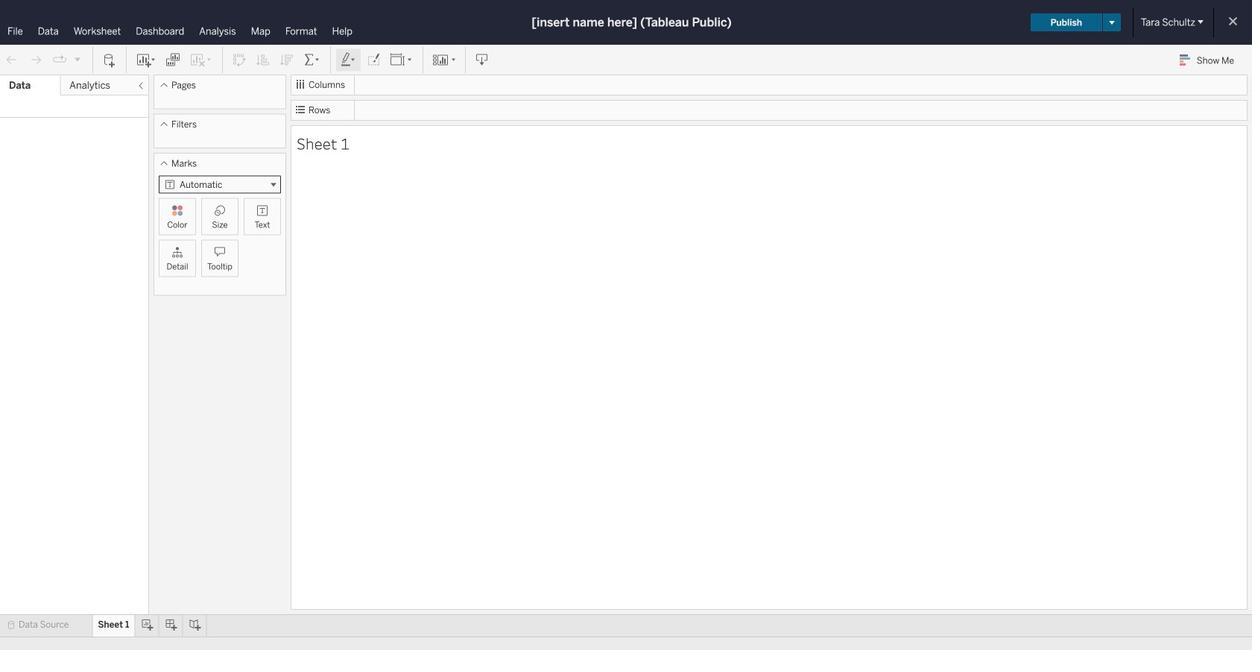 Task type: vqa. For each thing, say whether or not it's contained in the screenshot.
Undo icon
yes



Task type: describe. For each thing, give the bounding box(es) containing it.
swap rows and columns image
[[232, 53, 247, 67]]

show/hide cards image
[[433, 53, 456, 67]]

highlight image
[[340, 53, 357, 67]]

new data source image
[[102, 53, 117, 67]]

duplicate image
[[166, 53, 180, 67]]

0 horizontal spatial replay animation image
[[52, 52, 67, 67]]

fit image
[[390, 53, 414, 67]]

undo image
[[4, 53, 19, 67]]

sort descending image
[[280, 53, 295, 67]]



Task type: locate. For each thing, give the bounding box(es) containing it.
replay animation image
[[52, 52, 67, 67], [73, 55, 82, 64]]

format workbook image
[[366, 53, 381, 67]]

redo image
[[28, 53, 43, 67]]

replay animation image left new data source image
[[73, 55, 82, 64]]

new worksheet image
[[136, 53, 157, 67]]

download image
[[475, 53, 490, 67]]

replay animation image right redo image on the left top of page
[[52, 52, 67, 67]]

sort ascending image
[[256, 53, 271, 67]]

clear sheet image
[[189, 53, 213, 67]]

collapse image
[[136, 81, 145, 90]]

totals image
[[304, 53, 321, 67]]

1 horizontal spatial replay animation image
[[73, 55, 82, 64]]



